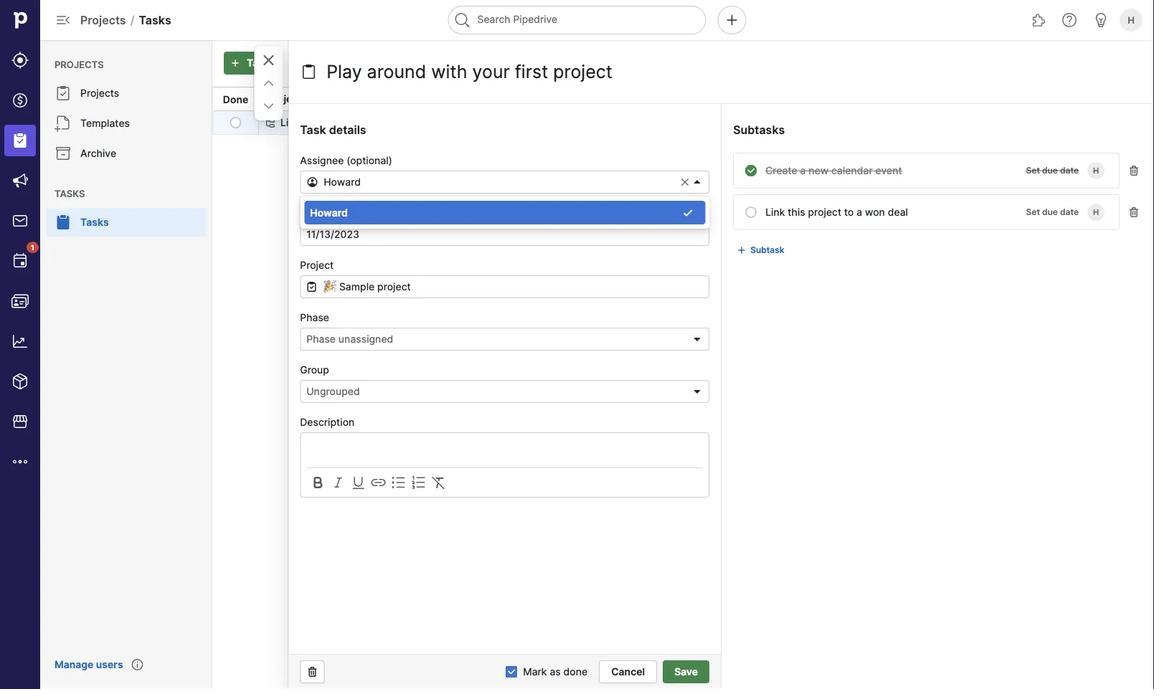 Task type: vqa. For each thing, say whether or not it's contained in the screenshot.
Next week's Week
no



Task type: describe. For each thing, give the bounding box(es) containing it.
group inside button
[[609, 93, 639, 105]]

color secondary image inside link this project to a won deal row
[[265, 117, 276, 128]]

menu containing projects
[[40, 40, 212, 690]]

campaigns image
[[11, 172, 29, 189]]

leads image
[[11, 52, 29, 69]]

color primary inverted image
[[227, 57, 244, 69]]

tasks inside "menu item"
[[80, 216, 109, 229]]

task text field for second set due date 'button' from the bottom
[[760, 159, 1010, 182]]

task details
[[300, 123, 367, 137]]

howard list box
[[300, 197, 710, 229]]

deal
[[403, 117, 423, 129]]

set due date for second set due date 'button' from the bottom
[[1027, 165, 1079, 176]]

done
[[223, 93, 249, 106]]

as
[[550, 666, 561, 679]]

0 vertical spatial h
[[1128, 14, 1135, 25]]

due for due date (optional)
[[300, 207, 319, 219]]

0 vertical spatial tasks
[[139, 13, 171, 27]]

color undefined image inside 1 "link"
[[11, 253, 29, 270]]

assignee for assignee
[[839, 93, 884, 105]]

1 vertical spatial tasks
[[55, 188, 85, 199]]

manage users
[[55, 659, 123, 671]]

due for second set due date 'button' from the bottom
[[1043, 165, 1059, 176]]

2 set due date button from the top
[[1021, 204, 1085, 221]]

description
[[300, 416, 355, 428]]

details
[[329, 123, 367, 137]]

task for task
[[247, 57, 270, 69]]

color undefined image for tasks
[[55, 214, 72, 231]]

phase unassigned button
[[300, 328, 710, 351]]

project button
[[374, 88, 488, 111]]

subtask
[[751, 245, 785, 256]]

ungrouped button
[[300, 380, 710, 403]]

group button
[[604, 88, 718, 111]]

quick help image
[[1062, 11, 1079, 29]]

grid containing subject
[[212, 86, 1155, 135]]

a
[[372, 117, 378, 129]]

howard button
[[300, 171, 710, 194]]

due for 2nd set due date 'button' from the top of the page
[[1043, 207, 1059, 217]]

archive
[[80, 147, 116, 160]]

assignee (optional)
[[300, 154, 393, 167]]

marketplace image
[[11, 413, 29, 431]]

1 horizontal spatial color secondary image
[[390, 474, 407, 492]]

project
[[323, 117, 357, 129]]

Search Pipedrive field
[[448, 6, 707, 34]]

color primary image inside 'howard' popup button
[[681, 177, 691, 187]]

to
[[359, 117, 369, 129]]

color primary image inside howard option
[[683, 207, 694, 219]]

1 vertical spatial phase
[[300, 311, 329, 324]]

0 horizontal spatial project
[[300, 259, 334, 271]]

subtasks
[[734, 123, 785, 137]]

howard option
[[304, 201, 706, 225]]

1 menu
[[0, 0, 40, 690]]

subject button
[[259, 88, 373, 111]]

users
[[96, 659, 123, 671]]

due for due date
[[724, 93, 744, 105]]

save button
[[663, 661, 710, 684]]

this
[[303, 117, 321, 129]]

color primary image inside due date button
[[815, 93, 827, 105]]

assignee for assignee (optional)
[[300, 154, 344, 167]]

subject
[[265, 93, 302, 105]]

due date
[[724, 93, 768, 105]]

manage users button
[[46, 652, 132, 678]]

project inside project button
[[380, 93, 414, 105]]

0 vertical spatial (optional)
[[347, 154, 393, 167]]

Phase unassigned field
[[300, 328, 710, 351]]

h button for 2nd set due date 'button' from the top of the page
[[1085, 201, 1108, 224]]

h for second set due date 'button' from the bottom
[[1094, 166, 1100, 175]]

1 vertical spatial group
[[300, 364, 329, 376]]

color secondary image inside link this project to a won deal row
[[1134, 114, 1151, 131]]

link this project to a won deal
[[281, 117, 423, 129]]

h for 2nd set due date 'button' from the top of the page
[[1094, 208, 1100, 217]]

1 vertical spatial (optional)
[[346, 207, 392, 219]]



Task type: locate. For each thing, give the bounding box(es) containing it.
1 link
[[4, 242, 39, 277]]

save
[[675, 666, 698, 679]]

date inside due date button
[[746, 93, 768, 105]]

1 vertical spatial due
[[300, 207, 319, 219]]

1 due from the top
[[1043, 165, 1059, 176]]

1 vertical spatial projects
[[55, 59, 104, 70]]

h button for second set due date 'button' from the bottom
[[1085, 159, 1108, 182]]

assignee inside 'button'
[[839, 93, 884, 105]]

h button
[[1118, 6, 1146, 34], [1085, 159, 1108, 182], [1085, 201, 1108, 224]]

Task field
[[323, 57, 651, 86]]

/
[[130, 13, 135, 27]]

due up subtasks
[[724, 93, 744, 105]]

color primary image inside phase unassigned popup button
[[692, 334, 703, 345]]

menu toggle image
[[55, 11, 72, 29]]

link
[[281, 117, 300, 129]]

more image
[[11, 454, 29, 471]]

0 horizontal spatial group
[[300, 364, 329, 376]]

0 vertical spatial set due date button
[[1021, 162, 1085, 179]]

0 vertical spatial group
[[609, 93, 639, 105]]

project down 'due date (optional)'
[[300, 259, 334, 271]]

task text field for 2nd set due date 'button' from the top of the page
[[760, 201, 1010, 224]]

task inside button
[[247, 57, 270, 69]]

color undefined image for templates
[[55, 115, 72, 132]]

group up link this project to a won deal row
[[609, 93, 639, 105]]

set
[[1027, 165, 1041, 176], [1027, 207, 1041, 217]]

color undefined image inside archive link
[[55, 145, 72, 162]]

2 task text field from the top
[[760, 201, 1010, 224]]

sales assistant image
[[1093, 11, 1110, 29]]

1 task text field from the top
[[760, 159, 1010, 182]]

1 vertical spatial set due date button
[[1021, 204, 1085, 221]]

0 vertical spatial phase
[[495, 93, 524, 105]]

0 vertical spatial due
[[1043, 165, 1059, 176]]

1
[[31, 243, 34, 252]]

howard inside option
[[310, 207, 348, 219]]

0 vertical spatial assignee
[[839, 93, 884, 105]]

0 horizontal spatial color secondary image
[[265, 117, 276, 128]]

project
[[380, 93, 414, 105], [300, 259, 334, 271]]

ungrouped
[[307, 386, 360, 398]]

tasks
[[139, 13, 171, 27], [55, 188, 85, 199], [80, 216, 109, 229]]

task button
[[224, 52, 281, 75]]

manage
[[55, 659, 94, 671]]

1 horizontal spatial group
[[609, 93, 639, 105]]

2 vertical spatial tasks
[[80, 216, 109, 229]]

templates link
[[46, 109, 207, 138]]

projects up templates
[[80, 87, 119, 99]]

Ungrouped field
[[300, 380, 710, 403]]

0 horizontal spatial task
[[247, 57, 270, 69]]

Task text field
[[760, 159, 1010, 182], [760, 201, 1010, 224]]

done
[[564, 666, 588, 679]]

deals image
[[11, 92, 29, 109]]

1 vertical spatial task text field
[[760, 201, 1010, 224]]

1 vertical spatial project
[[300, 259, 334, 271]]

1 vertical spatial h
[[1094, 166, 1100, 175]]

1 set due date button from the top
[[1021, 162, 1085, 179]]

color primary image
[[260, 52, 277, 69], [300, 63, 317, 80], [815, 93, 827, 105], [260, 98, 277, 115], [230, 117, 242, 128], [307, 177, 318, 188], [692, 177, 703, 188], [746, 207, 757, 218], [683, 207, 694, 219], [306, 281, 317, 293], [506, 667, 518, 678]]

task
[[247, 57, 270, 69], [300, 123, 326, 137]]

0 horizontal spatial due
[[300, 207, 319, 219]]

color primary image inside "ungrouped" popup button
[[692, 386, 703, 398]]

0 vertical spatial projects
[[80, 13, 126, 27]]

projects up color undefined image
[[55, 59, 104, 70]]

color secondary image
[[1134, 114, 1151, 131], [310, 474, 327, 492], [330, 474, 347, 492], [350, 474, 367, 492], [370, 474, 387, 492], [430, 474, 447, 492]]

2 set due date from the top
[[1027, 207, 1079, 217]]

group up ungrouped
[[300, 364, 329, 376]]

color undefined image down color undefined image
[[55, 115, 72, 132]]

(optional) down assignee (optional) at left
[[346, 207, 392, 219]]

Set due date text field
[[300, 223, 710, 246]]

tasks link
[[46, 208, 207, 237]]

unassigned
[[339, 333, 394, 346]]

cancel button
[[599, 661, 658, 684]]

0 vertical spatial due
[[724, 93, 744, 105]]

set due date
[[1027, 165, 1079, 176], [1027, 207, 1079, 217]]

1 vertical spatial howard
[[310, 207, 348, 219]]

won
[[380, 117, 400, 129]]

h
[[1128, 14, 1135, 25], [1094, 166, 1100, 175], [1094, 208, 1100, 217]]

color undefined image left archive
[[55, 145, 72, 162]]

done button
[[217, 88, 254, 111]]

1 vertical spatial due
[[1043, 207, 1059, 217]]

howard inside popup button
[[324, 176, 361, 188]]

due down assignee (optional) at left
[[300, 207, 319, 219]]

2 vertical spatial phase
[[307, 333, 336, 346]]

2 vertical spatial h button
[[1085, 201, 1108, 224]]

phase inside phase button
[[495, 93, 524, 105]]

grid
[[212, 86, 1155, 135]]

2 vertical spatial h
[[1094, 208, 1100, 217]]

0 vertical spatial set
[[1027, 165, 1041, 176]]

due
[[1043, 165, 1059, 176], [1043, 207, 1059, 217]]

assignee
[[839, 93, 884, 105], [300, 154, 344, 167]]

0 vertical spatial task text field
[[760, 159, 1010, 182]]

None text field
[[300, 276, 710, 299]]

projects
[[80, 13, 126, 27], [55, 59, 104, 70], [80, 87, 119, 99]]

0 vertical spatial project
[[380, 93, 414, 105]]

1 horizontal spatial task
[[300, 123, 326, 137]]

color link image
[[736, 245, 748, 256]]

1 vertical spatial assignee
[[300, 154, 344, 167]]

link this project to a won deal row
[[213, 111, 1154, 134]]

due inside due date button
[[724, 93, 744, 105]]

tasks menu item
[[40, 208, 212, 237]]

0 vertical spatial task
[[247, 57, 270, 69]]

assignee button
[[833, 88, 947, 111]]

2 horizontal spatial color secondary image
[[410, 474, 427, 492]]

color primary image
[[260, 75, 277, 92], [746, 165, 757, 177], [1129, 165, 1140, 177], [681, 177, 691, 187], [1129, 207, 1140, 218], [692, 334, 703, 345], [692, 386, 703, 398], [304, 667, 321, 678]]

set for 2nd set due date 'button' from the top of the page
[[1027, 207, 1041, 217]]

projects left /
[[80, 13, 126, 27]]

phase down task field
[[495, 93, 524, 105]]

group
[[609, 93, 639, 105], [300, 364, 329, 376]]

0 horizontal spatial assignee
[[300, 154, 344, 167]]

color undefined image
[[55, 85, 72, 102]]

2 vertical spatial projects
[[80, 87, 119, 99]]

2 due from the top
[[1043, 207, 1059, 217]]

sales inbox image
[[11, 212, 29, 230]]

phase
[[495, 93, 524, 105], [300, 311, 329, 324], [307, 333, 336, 346]]

insights image
[[11, 333, 29, 350]]

phase button
[[489, 88, 603, 111]]

home image
[[9, 9, 31, 31]]

1 vertical spatial set due date
[[1027, 207, 1079, 217]]

(optional)
[[347, 154, 393, 167], [346, 207, 392, 219]]

task right color primary inverted image
[[247, 57, 270, 69]]

due
[[724, 93, 744, 105], [300, 207, 319, 219]]

projects / tasks
[[80, 13, 171, 27]]

None field
[[300, 171, 710, 229], [300, 276, 710, 299], [300, 171, 710, 229], [300, 276, 710, 299]]

1 horizontal spatial due
[[724, 93, 744, 105]]

projects link
[[46, 79, 207, 108]]

color undefined image
[[55, 115, 72, 132], [55, 145, 72, 162], [55, 214, 72, 231], [11, 253, 29, 270]]

0 vertical spatial set due date
[[1027, 165, 1079, 176]]

set due date button
[[1021, 162, 1085, 179], [1021, 204, 1085, 221]]

color undefined image inside tasks link
[[55, 214, 72, 231]]

1 vertical spatial task
[[300, 123, 326, 137]]

archive link
[[46, 139, 207, 168]]

0 vertical spatial h button
[[1118, 6, 1146, 34]]

products image
[[11, 373, 29, 390]]

phase up phase unassigned on the left of page
[[300, 311, 329, 324]]

color undefined image right sales inbox icon
[[55, 214, 72, 231]]

set due date for 2nd set due date 'button' from the top of the page
[[1027, 207, 1079, 217]]

projects image
[[11, 132, 29, 149]]

mark as done
[[523, 666, 588, 679]]

date
[[746, 93, 768, 105], [1061, 165, 1079, 176], [322, 207, 343, 219], [1061, 207, 1079, 217]]

templates
[[80, 117, 130, 130]]

task down subject "button"
[[300, 123, 326, 137]]

1 vertical spatial h button
[[1085, 159, 1108, 182]]

cancel
[[612, 666, 645, 679]]

2 set from the top
[[1027, 207, 1041, 217]]

set for second set due date 'button' from the bottom
[[1027, 165, 1041, 176]]

howard
[[324, 176, 361, 188], [310, 207, 348, 219]]

project up won at the top left of page
[[380, 93, 414, 105]]

quick add image
[[724, 11, 741, 29]]

info image
[[132, 660, 143, 671]]

1 set due date from the top
[[1027, 165, 1079, 176]]

1 vertical spatial set
[[1027, 207, 1041, 217]]

subtask button
[[734, 242, 791, 259]]

link this project to a won deal button
[[281, 115, 423, 130]]

0 vertical spatial howard
[[324, 176, 361, 188]]

phase unassigned
[[307, 333, 394, 346]]

color undefined image down sales inbox icon
[[11, 253, 29, 270]]

due date button
[[718, 88, 833, 111]]

menu item
[[0, 121, 40, 161]]

color undefined image for archive
[[55, 145, 72, 162]]

(optional) down details
[[347, 154, 393, 167]]

1 horizontal spatial project
[[380, 93, 414, 105]]

color undefined image inside templates link
[[55, 115, 72, 132]]

mark
[[523, 666, 547, 679]]

phase inside phase unassigned popup button
[[307, 333, 336, 346]]

menu
[[40, 40, 212, 690]]

1 set from the top
[[1027, 165, 1041, 176]]

contacts image
[[11, 293, 29, 310]]

1 horizontal spatial assignee
[[839, 93, 884, 105]]

phase left unassigned
[[307, 333, 336, 346]]

color secondary image
[[265, 117, 276, 128], [390, 474, 407, 492], [410, 474, 427, 492]]

task for task details
[[300, 123, 326, 137]]

due date (optional)
[[300, 207, 392, 219]]



